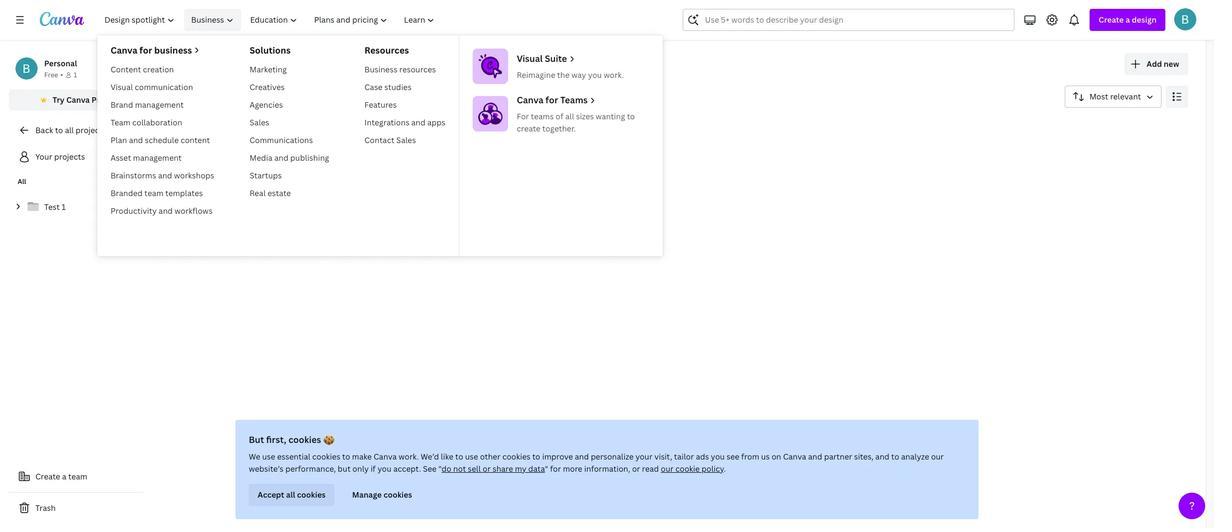 Task type: describe. For each thing, give the bounding box(es) containing it.
if
[[371, 464, 376, 475]]

starred
[[195, 189, 223, 199]]

🍪
[[323, 434, 334, 446]]

wanting
[[596, 111, 625, 122]]

only
[[353, 464, 369, 475]]

contact
[[365, 135, 395, 145]]

cookie
[[676, 464, 700, 475]]

1 horizontal spatial your projects
[[153, 53, 271, 76]]

relevant
[[1111, 91, 1142, 102]]

but
[[338, 464, 351, 475]]

visual for visual communication
[[111, 82, 133, 92]]

apps
[[428, 117, 446, 128]]

but
[[249, 434, 264, 446]]

real estate link
[[245, 185, 334, 202]]

and inside plan and schedule content link
[[129, 135, 143, 145]]

we use essential cookies to make canva work. we'd like to use other cookies to improve and personalize your visit, tailor ads you see from us on canva and partner sites, and to analyze our website's performance, but only if you accept. see "
[[249, 452, 944, 475]]

creation
[[143, 64, 174, 75]]

sizes
[[576, 111, 594, 122]]

branded
[[111, 188, 143, 199]]

brand management link
[[106, 96, 219, 114]]

accept.
[[393, 464, 421, 475]]

resources
[[399, 64, 436, 75]]

productivity
[[111, 206, 157, 216]]

visual for visual suite
[[517, 53, 543, 65]]

0 horizontal spatial your projects
[[35, 152, 85, 162]]

productivity and workflows
[[111, 206, 213, 216]]

visual communication link
[[106, 79, 219, 96]]

1 vertical spatial our
[[661, 464, 674, 475]]

canva up for
[[517, 94, 544, 106]]

brand
[[111, 100, 133, 110]]

1 horizontal spatial 1
[[73, 70, 77, 80]]

back to all projects
[[35, 125, 106, 136]]

most relevant
[[1090, 91, 1142, 102]]

cookies up essential
[[289, 434, 321, 446]]

team collaboration link
[[106, 114, 219, 132]]

marketing link
[[245, 61, 334, 79]]

contact sales link
[[360, 132, 450, 149]]

essential
[[277, 452, 310, 462]]

resources
[[365, 44, 409, 56]]

the
[[557, 70, 570, 80]]

brainstorms
[[111, 170, 156, 181]]

create for create a design
[[1099, 14, 1124, 25]]

do not sell or share my data " for more information, or read our cookie policy .
[[442, 464, 726, 475]]

our inside we use essential cookies to make canva work. we'd like to use other cookies to improve and personalize your visit, tailor ads you see from us on canva and partner sites, and to analyze our website's performance, but only if you accept. see "
[[931, 452, 944, 462]]

2 or from the left
[[632, 464, 640, 475]]

information,
[[584, 464, 631, 475]]

features link
[[360, 96, 450, 114]]

work. inside we use essential cookies to make canva work. we'd like to use other cookies to improve and personalize your visit, tailor ads you see from us on canva and partner sites, and to analyze our website's performance, but only if you accept. see "
[[399, 452, 419, 462]]

Search search field
[[705, 9, 993, 30]]

0 vertical spatial sales
[[250, 117, 269, 128]]

like
[[441, 452, 454, 462]]

videos
[[358, 122, 383, 132]]

and inside media and publishing link
[[274, 153, 289, 163]]

to right like
[[455, 452, 463, 462]]

media and publishing
[[250, 153, 329, 163]]

more
[[563, 464, 583, 475]]

of
[[556, 111, 564, 122]]

design
[[1132, 14, 1157, 25]]

brad klo image
[[1175, 8, 1197, 30]]

canva inside 'button'
[[66, 95, 90, 105]]

all inside the for teams of all sizes wanting to create together.
[[566, 111, 574, 122]]

sales link
[[245, 114, 334, 132]]

content
[[111, 64, 141, 75]]

create for create a team
[[35, 472, 60, 482]]

suite
[[545, 53, 567, 65]]

business for business resources
[[365, 64, 398, 75]]

brainstorms and workshops link
[[106, 167, 219, 185]]

test 1
[[44, 202, 66, 212]]

see
[[423, 464, 437, 475]]

starred link
[[153, 174, 318, 214]]

communications
[[250, 135, 313, 145]]

2 vertical spatial you
[[378, 464, 392, 475]]

back
[[35, 125, 53, 136]]

asset management
[[111, 153, 182, 163]]

manage cookies button
[[343, 484, 421, 507]]

publishing
[[290, 153, 329, 163]]

1 vertical spatial all
[[65, 125, 74, 136]]

but first, cookies 🍪
[[249, 434, 334, 446]]

2 horizontal spatial you
[[711, 452, 725, 462]]

accept
[[258, 490, 284, 501]]

ads
[[696, 452, 709, 462]]

free •
[[44, 70, 63, 80]]

create
[[517, 123, 541, 134]]

and inside integrations and apps link
[[412, 117, 426, 128]]

features
[[365, 100, 397, 110]]

case
[[365, 82, 383, 92]]

and inside productivity and workflows link
[[159, 206, 173, 216]]

not
[[453, 464, 466, 475]]

us
[[761, 452, 770, 462]]

reimagine the way you work.
[[517, 70, 624, 80]]

for for business
[[140, 44, 152, 56]]

1 vertical spatial sales
[[396, 135, 416, 145]]

our cookie policy link
[[661, 464, 724, 475]]

for inside but first, cookies 🍪 dialog
[[550, 464, 561, 475]]

canva up content on the top left
[[111, 44, 137, 56]]

1 or from the left
[[483, 464, 491, 475]]

branded team templates
[[111, 188, 203, 199]]

0 vertical spatial projects
[[197, 53, 271, 76]]

" inside we use essential cookies to make canva work. we'd like to use other cookies to improve and personalize your visit, tailor ads you see from us on canva and partner sites, and to analyze our website's performance, but only if you accept. see "
[[439, 464, 442, 475]]

to right back
[[55, 125, 63, 136]]

brainstorms and workshops
[[111, 170, 214, 181]]

.
[[724, 464, 726, 475]]

back to all projects link
[[9, 119, 144, 142]]

real estate
[[250, 188, 291, 199]]

contact sales
[[365, 135, 416, 145]]

all inside button
[[286, 490, 295, 501]]

plan and schedule content
[[111, 135, 210, 145]]

videos button
[[353, 117, 388, 138]]

2 vertical spatial projects
[[54, 152, 85, 162]]

case studies link
[[360, 79, 450, 96]]

estate
[[268, 188, 291, 199]]



Task type: vqa. For each thing, say whether or not it's contained in the screenshot.
group
no



Task type: locate. For each thing, give the bounding box(es) containing it.
0 vertical spatial a
[[1126, 14, 1130, 25]]

for
[[517, 111, 529, 122]]

our right analyze
[[931, 452, 944, 462]]

visual communication
[[111, 82, 193, 92]]

management for brand management
[[135, 100, 184, 110]]

cookies down 🍪 on the left of page
[[312, 452, 340, 462]]

content
[[181, 135, 210, 145]]

management
[[135, 100, 184, 110], [133, 153, 182, 163]]

and down branded team templates link
[[159, 206, 173, 216]]

0 horizontal spatial use
[[262, 452, 275, 462]]

or
[[483, 464, 491, 475], [632, 464, 640, 475]]

•
[[60, 70, 63, 80]]

0 horizontal spatial "
[[439, 464, 442, 475]]

2 vertical spatial all
[[286, 490, 295, 501]]

0 horizontal spatial a
[[62, 472, 66, 482]]

and inside the brainstorms and workshops "link"
[[158, 170, 172, 181]]

0 vertical spatial our
[[931, 452, 944, 462]]

0 vertical spatial create
[[1099, 14, 1124, 25]]

canva up if
[[374, 452, 397, 462]]

1 horizontal spatial team
[[144, 188, 163, 199]]

0 horizontal spatial work.
[[399, 452, 419, 462]]

management for asset management
[[133, 153, 182, 163]]

1 inside test 1 link
[[62, 202, 66, 212]]

and left apps
[[412, 117, 426, 128]]

canva
[[111, 44, 137, 56], [517, 94, 544, 106], [66, 95, 90, 105], [374, 452, 397, 462], [783, 452, 807, 462]]

all inside button
[[157, 122, 167, 132]]

1 horizontal spatial our
[[931, 452, 944, 462]]

top level navigation element
[[97, 9, 663, 257]]

canva for teams
[[517, 94, 588, 106]]

1 vertical spatial team
[[68, 472, 87, 482]]

brand management
[[111, 100, 184, 110]]

a up the trash link
[[62, 472, 66, 482]]

0 vertical spatial management
[[135, 100, 184, 110]]

partner
[[824, 452, 853, 462]]

2 use from the left
[[465, 452, 478, 462]]

do
[[442, 464, 452, 475]]

work. inside business menu
[[604, 70, 624, 80]]

for
[[140, 44, 152, 56], [546, 94, 558, 106], [550, 464, 561, 475]]

team collaboration
[[111, 117, 182, 128]]

to
[[627, 111, 635, 122], [55, 125, 63, 136], [342, 452, 350, 462], [455, 452, 463, 462], [533, 452, 540, 462], [892, 452, 900, 462]]

teams
[[561, 94, 588, 106]]

all right back
[[65, 125, 74, 136]]

create inside dropdown button
[[1099, 14, 1124, 25]]

a inside create a team button
[[62, 472, 66, 482]]

projects down back to all projects
[[54, 152, 85, 162]]

canva right try
[[66, 95, 90, 105]]

work. right 'way'
[[604, 70, 624, 80]]

for teams of all sizes wanting to create together.
[[517, 111, 635, 134]]

designs
[[248, 122, 278, 132]]

create left the design
[[1099, 14, 1124, 25]]

0 horizontal spatial team
[[68, 472, 87, 482]]

you right if
[[378, 464, 392, 475]]

0 vertical spatial work.
[[604, 70, 624, 80]]

1 horizontal spatial create
[[1099, 14, 1124, 25]]

or right sell
[[483, 464, 491, 475]]

business inside dropdown button
[[191, 14, 224, 25]]

1 horizontal spatial use
[[465, 452, 478, 462]]

" right see
[[439, 464, 442, 475]]

workshops
[[174, 170, 214, 181]]

0 horizontal spatial our
[[661, 464, 674, 475]]

0 vertical spatial business
[[191, 14, 224, 25]]

business resources link
[[360, 61, 450, 79]]

do not sell or share my data link
[[442, 464, 545, 475]]

1 horizontal spatial "
[[545, 464, 548, 475]]

business menu
[[97, 35, 663, 257]]

to right wanting
[[627, 111, 635, 122]]

cookies down performance,
[[297, 490, 326, 501]]

1 vertical spatial all
[[18, 177, 26, 186]]

canva right on
[[783, 452, 807, 462]]

0 horizontal spatial or
[[483, 464, 491, 475]]

1 horizontal spatial your
[[153, 53, 193, 76]]

1 horizontal spatial a
[[1126, 14, 1130, 25]]

startups link
[[245, 167, 334, 185]]

0 vertical spatial visual
[[517, 53, 543, 65]]

canva for business link
[[111, 44, 214, 56]]

" down improve
[[545, 464, 548, 475]]

test
[[44, 202, 60, 212]]

reimagine
[[517, 70, 556, 80]]

to left analyze
[[892, 452, 900, 462]]

1 vertical spatial 1
[[62, 202, 66, 212]]

business up business
[[191, 14, 224, 25]]

cookies down accept.
[[384, 490, 412, 501]]

together.
[[543, 123, 576, 134]]

1 vertical spatial work.
[[399, 452, 419, 462]]

2 " from the left
[[545, 464, 548, 475]]

communication
[[135, 82, 193, 92]]

and right sites,
[[876, 452, 890, 462]]

schedule
[[145, 135, 179, 145]]

0 horizontal spatial all
[[18, 177, 26, 186]]

visual up reimagine
[[517, 53, 543, 65]]

1 vertical spatial visual
[[111, 82, 133, 92]]

0 horizontal spatial 1
[[62, 202, 66, 212]]

our down visit,
[[661, 464, 674, 475]]

media
[[250, 153, 273, 163]]

business inside menu
[[365, 64, 398, 75]]

for up of
[[546, 94, 558, 106]]

you inside business menu
[[588, 70, 602, 80]]

your projects
[[153, 53, 271, 76], [35, 152, 85, 162]]

you up policy
[[711, 452, 725, 462]]

make
[[352, 452, 372, 462]]

Sort by button
[[1065, 86, 1162, 108]]

1 vertical spatial your
[[35, 152, 52, 162]]

a for team
[[62, 472, 66, 482]]

to up data
[[533, 452, 540, 462]]

visual suite
[[517, 53, 567, 65]]

1 vertical spatial business
[[365, 64, 398, 75]]

your projects down back to all projects
[[35, 152, 85, 162]]

sales down agencies
[[250, 117, 269, 128]]

1 right 'test'
[[62, 202, 66, 212]]

all
[[157, 122, 167, 132], [18, 177, 26, 186]]

we'd
[[421, 452, 439, 462]]

1 horizontal spatial work.
[[604, 70, 624, 80]]

agencies
[[250, 100, 283, 110]]

1 vertical spatial your projects
[[35, 152, 85, 162]]

1 horizontal spatial business
[[365, 64, 398, 75]]

1 horizontal spatial all
[[157, 122, 167, 132]]

way
[[572, 70, 586, 80]]

1 vertical spatial create
[[35, 472, 60, 482]]

or left read
[[632, 464, 640, 475]]

work. up accept.
[[399, 452, 419, 462]]

business resources
[[365, 64, 436, 75]]

team inside business menu
[[144, 188, 163, 199]]

content creation link
[[106, 61, 219, 79]]

use up sell
[[465, 452, 478, 462]]

real
[[250, 188, 266, 199]]

your projects down the business dropdown button
[[153, 53, 271, 76]]

plan and schedule content link
[[106, 132, 219, 149]]

branded team templates link
[[106, 185, 219, 202]]

team inside button
[[68, 472, 87, 482]]

new
[[1164, 59, 1180, 69]]

team up the trash link
[[68, 472, 87, 482]]

and right plan
[[129, 135, 143, 145]]

to up the but
[[342, 452, 350, 462]]

create
[[1099, 14, 1124, 25], [35, 472, 60, 482]]

all button
[[153, 117, 171, 138]]

your down back
[[35, 152, 52, 162]]

you right 'way'
[[588, 70, 602, 80]]

and left "partner" in the right of the page
[[808, 452, 823, 462]]

0 horizontal spatial create
[[35, 472, 60, 482]]

all right accept
[[286, 490, 295, 501]]

add new
[[1147, 59, 1180, 69]]

0 vertical spatial you
[[588, 70, 602, 80]]

create up trash
[[35, 472, 60, 482]]

cookies
[[289, 434, 321, 446], [312, 452, 340, 462], [503, 452, 531, 462], [297, 490, 326, 501], [384, 490, 412, 501]]

integrations
[[365, 117, 410, 128]]

management down plan and schedule content
[[133, 153, 182, 163]]

0 horizontal spatial you
[[378, 464, 392, 475]]

0 horizontal spatial business
[[191, 14, 224, 25]]

projects left plan
[[76, 125, 106, 136]]

productivity and workflows link
[[106, 202, 219, 220]]

work.
[[604, 70, 624, 80], [399, 452, 419, 462]]

try canva pro
[[53, 95, 104, 105]]

a left the design
[[1126, 14, 1130, 25]]

0 horizontal spatial sales
[[250, 117, 269, 128]]

1 horizontal spatial sales
[[396, 135, 416, 145]]

1 vertical spatial you
[[711, 452, 725, 462]]

management down visual communication link
[[135, 100, 184, 110]]

templates
[[165, 188, 203, 199]]

team
[[111, 117, 130, 128]]

trash link
[[9, 498, 144, 520]]

agencies link
[[245, 96, 334, 114]]

create inside button
[[35, 472, 60, 482]]

0 horizontal spatial your
[[35, 152, 52, 162]]

create a team
[[35, 472, 87, 482]]

your up communication
[[153, 53, 193, 76]]

and down communications
[[274, 153, 289, 163]]

to inside the for teams of all sizes wanting to create together.
[[627, 111, 635, 122]]

business up case studies
[[365, 64, 398, 75]]

manage cookies
[[352, 490, 412, 501]]

personal
[[44, 58, 77, 69]]

analyze
[[902, 452, 930, 462]]

1 horizontal spatial all
[[286, 490, 295, 501]]

asset
[[111, 153, 131, 163]]

for up content creation
[[140, 44, 152, 56]]

a inside create a design dropdown button
[[1126, 14, 1130, 25]]

team up productivity and workflows
[[144, 188, 163, 199]]

add new button
[[1125, 53, 1189, 75]]

for for teams
[[546, 94, 558, 106]]

and up do not sell or share my data " for more information, or read our cookie policy .
[[575, 452, 589, 462]]

1 horizontal spatial visual
[[517, 53, 543, 65]]

creatives link
[[245, 79, 334, 96]]

1 vertical spatial management
[[133, 153, 182, 163]]

performance,
[[285, 464, 336, 475]]

personalize
[[591, 452, 634, 462]]

projects up creatives
[[197, 53, 271, 76]]

for down improve
[[550, 464, 561, 475]]

0 vertical spatial all
[[566, 111, 574, 122]]

cookies up my
[[503, 452, 531, 462]]

1 vertical spatial for
[[546, 94, 558, 106]]

other
[[480, 452, 501, 462]]

most
[[1090, 91, 1109, 102]]

1 use from the left
[[262, 452, 275, 462]]

1 horizontal spatial or
[[632, 464, 640, 475]]

2 vertical spatial for
[[550, 464, 561, 475]]

1 vertical spatial a
[[62, 472, 66, 482]]

sales
[[250, 117, 269, 128], [396, 135, 416, 145]]

management inside asset management link
[[133, 153, 182, 163]]

use up website's
[[262, 452, 275, 462]]

None search field
[[683, 9, 1015, 31]]

0 vertical spatial 1
[[73, 70, 77, 80]]

1 " from the left
[[439, 464, 442, 475]]

add
[[1147, 59, 1162, 69]]

1 vertical spatial projects
[[76, 125, 106, 136]]

see
[[727, 452, 740, 462]]

designs button
[[244, 117, 282, 138]]

1 horizontal spatial you
[[588, 70, 602, 80]]

sites,
[[855, 452, 874, 462]]

integrations and apps
[[365, 117, 446, 128]]

policy
[[702, 464, 724, 475]]

a for design
[[1126, 14, 1130, 25]]

1 right • at the left top
[[73, 70, 77, 80]]

tailor
[[674, 452, 694, 462]]

"
[[439, 464, 442, 475], [545, 464, 548, 475]]

0 vertical spatial team
[[144, 188, 163, 199]]

0 vertical spatial all
[[157, 122, 167, 132]]

0 horizontal spatial visual
[[111, 82, 133, 92]]

0 vertical spatial your
[[153, 53, 193, 76]]

business for business
[[191, 14, 224, 25]]

case studies
[[365, 82, 412, 92]]

all right of
[[566, 111, 574, 122]]

sales down integrations and apps link
[[396, 135, 416, 145]]

but first, cookies 🍪 dialog
[[236, 420, 979, 520]]

0 horizontal spatial all
[[65, 125, 74, 136]]

visual up brand
[[111, 82, 133, 92]]

0 vertical spatial your projects
[[153, 53, 271, 76]]

2 horizontal spatial all
[[566, 111, 574, 122]]

accept all cookies
[[258, 490, 326, 501]]

try
[[53, 95, 65, 105]]

on
[[772, 452, 782, 462]]

and down asset management link
[[158, 170, 172, 181]]

0 vertical spatial for
[[140, 44, 152, 56]]

sell
[[468, 464, 481, 475]]

workflows
[[175, 206, 213, 216]]

management inside brand management link
[[135, 100, 184, 110]]



